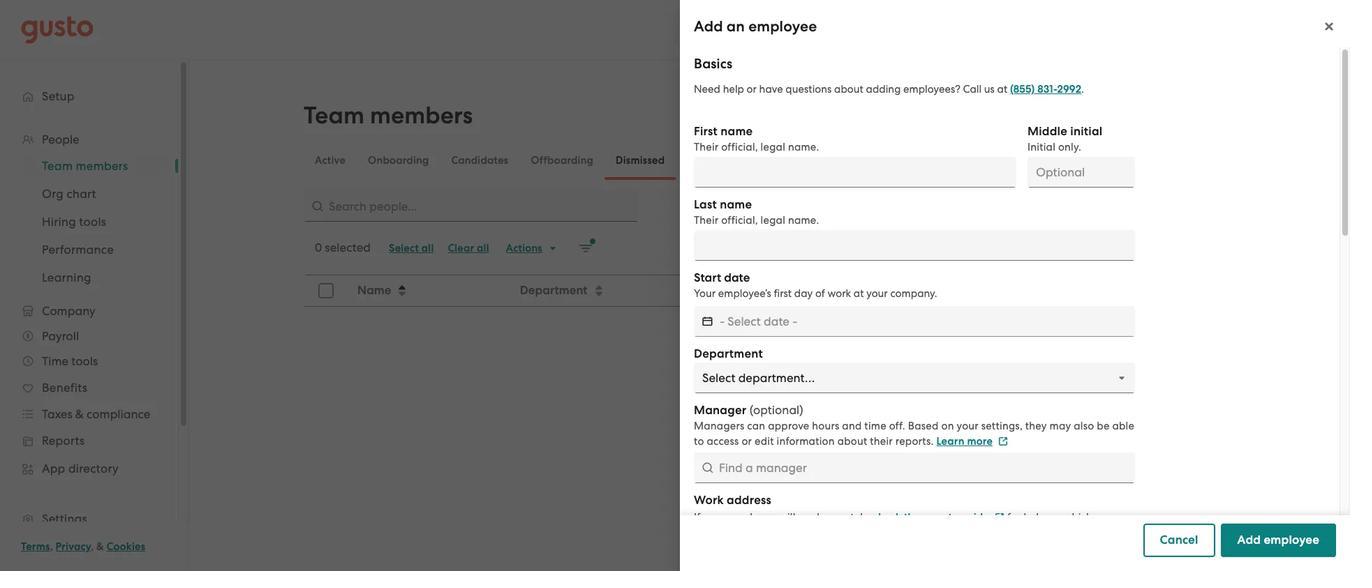 Task type: vqa. For each thing, say whether or not it's contained in the screenshot.
the top the Team
no



Task type: locate. For each thing, give the bounding box(es) containing it.
employee for an
[[748, 17, 817, 36]]

employment type
[[912, 283, 1009, 298]]

check the remote guide
[[873, 512, 989, 524]]

1 vertical spatial to
[[737, 527, 747, 540]]

name. up start date your employee's first day of work at your company.
[[788, 214, 819, 227]]

all
[[421, 242, 434, 255], [477, 242, 489, 255]]

help up business.
[[1024, 512, 1045, 524]]

clear
[[448, 242, 474, 255]]

impacts
[[941, 527, 980, 540]]

0 vertical spatial their
[[694, 141, 719, 154]]

0 vertical spatial add
[[694, 17, 723, 36]]

0 horizontal spatial work
[[798, 512, 822, 524]]

add inside button
[[1237, 533, 1261, 548]]

work
[[828, 288, 851, 300], [798, 512, 822, 524]]

about down 'remotely,'
[[832, 527, 862, 540]]

0 horizontal spatial at
[[854, 288, 864, 300]]

work inside start date your employee's first day of work at your company.
[[828, 288, 851, 300]]

employee inside button
[[1264, 533, 1319, 548]]

about
[[834, 83, 863, 96], [837, 436, 867, 448], [832, 527, 862, 540]]

on inside managers can approve hours and time off. based on your settings, they may also be able to access or edit information about their reports.
[[941, 420, 954, 433]]

1 horizontal spatial work
[[828, 288, 851, 300]]

terms
[[21, 541, 50, 554]]

First name field
[[694, 157, 1016, 188]]

on up learn
[[941, 420, 954, 433]]

2 name. from the top
[[788, 214, 819, 227]]

new notifications image
[[579, 242, 593, 255], [579, 242, 593, 255]]

1 horizontal spatial all
[[477, 242, 489, 255]]

1 official, from the top
[[721, 141, 758, 154]]

or left have
[[747, 83, 757, 96]]

select all button
[[382, 237, 441, 260]]

on up business.
[[1048, 512, 1061, 524]]

learn more
[[936, 436, 993, 448]]

or inside managers can approve hours and time off. based on your settings, they may also be able to access or edit information about their reports.
[[742, 436, 752, 448]]

at right 'us'
[[997, 83, 1007, 96]]

0 vertical spatial to
[[694, 436, 704, 448]]

edit
[[755, 436, 774, 448]]

0 horizontal spatial and
[[781, 527, 801, 540]]

2 horizontal spatial add
[[1237, 533, 1261, 548]]

their down last
[[694, 214, 719, 227]]

2 official, from the top
[[721, 214, 758, 227]]

account menu element
[[1081, 0, 1329, 59]]

legal down have
[[761, 141, 785, 154]]

name.
[[788, 141, 819, 154], [788, 214, 819, 227]]

employee
[[748, 17, 817, 36], [728, 512, 776, 524], [1264, 533, 1319, 548]]

0 vertical spatial about
[[834, 83, 863, 96]]

0 vertical spatial work
[[828, 288, 851, 300]]

all right the clear on the left top
[[477, 242, 489, 255]]

0 horizontal spatial add
[[694, 17, 723, 36]]

start
[[694, 271, 721, 286]]

2 vertical spatial about
[[832, 527, 862, 540]]

name for last name
[[720, 198, 752, 212]]

to left access
[[694, 436, 704, 448]]

employee's
[[718, 288, 771, 300]]

remotely,
[[825, 512, 871, 524]]

employees?
[[903, 83, 960, 96]]

1 name. from the top
[[788, 141, 819, 154]]

help inside for help on which location to select and learn about other potential impacts on your business.
[[1024, 512, 1045, 524]]

day
[[794, 288, 813, 300]]

their
[[694, 141, 719, 154], [694, 214, 719, 227]]

work up learn
[[798, 512, 822, 524]]

address
[[727, 494, 771, 508]]

department button
[[512, 276, 752, 306]]

name for first name
[[721, 124, 753, 139]]

your inside for help on which location to select and learn about other potential impacts on your business.
[[998, 527, 1020, 540]]

0
[[315, 241, 322, 255]]

all right select
[[421, 242, 434, 255]]

1 horizontal spatial add
[[1092, 111, 1115, 126]]

legal inside last name their official, legal name.
[[761, 214, 785, 227]]

1 vertical spatial legal
[[761, 214, 785, 227]]

able
[[1112, 420, 1134, 433]]

department
[[520, 283, 588, 298], [694, 347, 763, 362]]

0 vertical spatial name.
[[788, 141, 819, 154]]

reports.
[[896, 436, 934, 448]]

name
[[357, 283, 391, 298]]

and down will
[[781, 527, 801, 540]]

basics
[[694, 56, 732, 72]]

name inside the first name their official, legal name.
[[721, 124, 753, 139]]

add for add a team member
[[1092, 111, 1115, 126]]

official, inside the first name their official, legal name.
[[721, 141, 758, 154]]

1 vertical spatial about
[[837, 436, 867, 448]]

0 vertical spatial name
[[721, 124, 753, 139]]

legal inside the first name their official, legal name.
[[761, 141, 785, 154]]

1 vertical spatial on
[[1048, 512, 1061, 524]]

name right last
[[720, 198, 752, 212]]

about down time
[[837, 436, 867, 448]]

add inside button
[[1092, 111, 1115, 126]]

at inside start date your employee's first day of work at your company.
[[854, 288, 864, 300]]

,
[[50, 541, 53, 554], [91, 541, 94, 554]]

0 horizontal spatial to
[[694, 436, 704, 448]]

employment type button
[[903, 276, 1214, 306]]

help right need
[[723, 83, 744, 96]]

1 horizontal spatial to
[[737, 527, 747, 540]]

employee for your
[[728, 512, 776, 524]]

guide
[[961, 512, 989, 524]]

1 vertical spatial at
[[854, 288, 864, 300]]

your up "learn more"
[[957, 420, 979, 433]]

1 vertical spatial or
[[742, 436, 752, 448]]

your inside start date your employee's first day of work at your company.
[[866, 288, 888, 300]]

official, inside last name their official, legal name.
[[721, 214, 758, 227]]

will
[[779, 512, 796, 524]]

of
[[815, 288, 825, 300]]

cancel
[[1160, 533, 1198, 548]]

team
[[304, 101, 364, 130]]

department inside add a team member drawer 'dialog'
[[694, 347, 763, 362]]

2 vertical spatial add
[[1237, 533, 1261, 548]]

their inside the first name their official, legal name.
[[694, 141, 719, 154]]

calendar outline image
[[702, 315, 713, 329]]

their inside last name their official, legal name.
[[694, 214, 719, 227]]

home image
[[21, 16, 94, 44]]

Search people... field
[[304, 191, 639, 222]]

0 vertical spatial and
[[842, 420, 862, 433]]

all for clear all
[[477, 242, 489, 255]]

add employee
[[1237, 533, 1319, 548]]

select
[[750, 527, 778, 540]]

0 horizontal spatial on
[[941, 420, 954, 433]]

Start date field
[[720, 306, 1135, 337]]

name
[[721, 124, 753, 139], [720, 198, 752, 212]]

cookies button
[[107, 539, 145, 556]]

2 legal from the top
[[761, 214, 785, 227]]

found
[[798, 434, 831, 448]]

about inside for help on which location to select and learn about other potential impacts on your business.
[[832, 527, 862, 540]]

0 vertical spatial legal
[[761, 141, 785, 154]]

work right of
[[828, 288, 851, 300]]

type
[[984, 283, 1009, 298]]

start date your employee's first day of work at your company.
[[694, 271, 937, 300]]

1 vertical spatial add
[[1092, 111, 1115, 126]]

0 vertical spatial employee
[[748, 17, 817, 36]]

select all
[[389, 242, 434, 255]]

0 horizontal spatial ,
[[50, 541, 53, 554]]

1 horizontal spatial ,
[[91, 541, 94, 554]]

name. inside last name their official, legal name.
[[788, 214, 819, 227]]

0 vertical spatial department
[[520, 283, 588, 298]]

1 vertical spatial name
[[720, 198, 752, 212]]

, left privacy link
[[50, 541, 53, 554]]

1 horizontal spatial department
[[694, 347, 763, 362]]

name inside last name their official, legal name.
[[720, 198, 752, 212]]

initial
[[1070, 124, 1103, 139]]

0 horizontal spatial help
[[723, 83, 744, 96]]

department inside button
[[520, 283, 588, 298]]

learn
[[803, 527, 829, 540]]

1 vertical spatial their
[[694, 214, 719, 227]]

hours
[[812, 420, 839, 433]]

official, for first name
[[721, 141, 758, 154]]

1 legal from the top
[[761, 141, 785, 154]]

more
[[967, 436, 993, 448]]

your
[[694, 288, 716, 300]]

name button
[[349, 276, 510, 306]]

2 vertical spatial employee
[[1264, 533, 1319, 548]]

2 vertical spatial on
[[983, 527, 996, 540]]

2 all from the left
[[477, 242, 489, 255]]

1 horizontal spatial at
[[997, 83, 1007, 96]]

call
[[963, 83, 982, 96]]

2 their from the top
[[694, 214, 719, 227]]

first
[[694, 124, 718, 139]]

your down for
[[998, 527, 1020, 540]]

about left adding
[[834, 83, 863, 96]]

add a team member drawer dialog
[[680, 0, 1350, 572]]

1 all from the left
[[421, 242, 434, 255]]

select
[[389, 242, 419, 255]]

active
[[315, 154, 346, 167]]

1 horizontal spatial on
[[983, 527, 996, 540]]

they
[[1025, 420, 1047, 433]]

(optional)
[[750, 403, 803, 417]]

your left company.
[[866, 288, 888, 300]]

no people found
[[737, 434, 831, 448]]

team members tab list
[[304, 141, 1225, 180]]

their for last
[[694, 214, 719, 227]]

name right first
[[721, 124, 753, 139]]

1 vertical spatial name.
[[788, 214, 819, 227]]

their down first
[[694, 141, 719, 154]]

1 vertical spatial department
[[694, 347, 763, 362]]

the
[[904, 512, 920, 524]]

1 horizontal spatial help
[[1024, 512, 1045, 524]]

and
[[842, 420, 862, 433], [781, 527, 801, 540]]

offboarding button
[[520, 144, 605, 177]]

an
[[727, 17, 745, 36]]

on down opens in a new tab image on the right bottom
[[983, 527, 996, 540]]

0 vertical spatial official,
[[721, 141, 758, 154]]

0 vertical spatial on
[[941, 420, 954, 433]]

at right of
[[854, 288, 864, 300]]

or left edit
[[742, 436, 752, 448]]

legal down team members "tab list"
[[761, 214, 785, 227]]

official, for last name
[[721, 214, 758, 227]]

add a team member button
[[1075, 102, 1225, 135]]

remote
[[923, 512, 958, 524]]

dismissed button
[[605, 144, 676, 177]]

learn
[[936, 436, 965, 448]]

1 their from the top
[[694, 141, 719, 154]]

, left &
[[91, 541, 94, 554]]

team members
[[304, 101, 473, 130]]

1 vertical spatial and
[[781, 527, 801, 540]]

0 vertical spatial help
[[723, 83, 744, 96]]

can
[[747, 420, 765, 433]]

0 horizontal spatial all
[[421, 242, 434, 255]]

2 , from the left
[[91, 541, 94, 554]]

on
[[941, 420, 954, 433], [1048, 512, 1061, 524], [983, 527, 996, 540]]

add for add an employee
[[694, 17, 723, 36]]

and left time
[[842, 420, 862, 433]]

employment
[[912, 283, 981, 298]]

to left select
[[737, 527, 747, 540]]

1 vertical spatial official,
[[721, 214, 758, 227]]

privacy link
[[56, 541, 91, 554]]

need
[[694, 83, 720, 96]]

name. inside the first name their official, legal name.
[[788, 141, 819, 154]]

privacy
[[56, 541, 91, 554]]

0 selected
[[315, 241, 371, 255]]

check the remote guide link
[[873, 512, 1005, 524]]

name. up first name field
[[788, 141, 819, 154]]

their
[[870, 436, 893, 448]]

1 vertical spatial help
[[1024, 512, 1045, 524]]

managers can approve hours and time off. based on your settings, they may also be able to access or edit information about their reports.
[[694, 420, 1134, 448]]

name. for last name
[[788, 214, 819, 227]]

0 horizontal spatial department
[[520, 283, 588, 298]]

1 vertical spatial employee
[[728, 512, 776, 524]]

1 horizontal spatial and
[[842, 420, 862, 433]]



Task type: describe. For each thing, give the bounding box(es) containing it.
first name their official, legal name.
[[694, 124, 819, 154]]

adding
[[866, 83, 901, 96]]

first
[[774, 288, 792, 300]]

team
[[1129, 111, 1158, 126]]

cookies
[[107, 541, 145, 554]]

check
[[873, 512, 901, 524]]

work address
[[694, 494, 771, 508]]

to inside for help on which location to select and learn about other potential impacts on your business.
[[737, 527, 747, 540]]

Last name field
[[694, 230, 1135, 261]]

offboarding
[[531, 154, 593, 167]]

2992
[[1057, 83, 1082, 96]]

candidates button
[[440, 144, 520, 177]]

selected
[[325, 241, 371, 255]]

your up location
[[703, 512, 725, 524]]

onboarding
[[368, 154, 429, 167]]

learn more link
[[936, 436, 1008, 448]]

1 vertical spatial work
[[798, 512, 822, 524]]

if your employee will work remotely,
[[694, 512, 871, 524]]

2 horizontal spatial on
[[1048, 512, 1061, 524]]

middle
[[1028, 124, 1067, 139]]

add employee button
[[1221, 524, 1336, 558]]

about inside managers can approve hours and time off. based on your settings, they may also be able to access or edit information about their reports.
[[837, 436, 867, 448]]

if
[[694, 512, 701, 524]]

approve
[[768, 420, 809, 433]]

potential
[[893, 527, 938, 540]]

opens in a new tab image
[[995, 513, 1005, 523]]

managers
[[694, 420, 744, 433]]

which
[[1064, 512, 1092, 524]]

all for select all
[[421, 242, 434, 255]]

Manager field
[[694, 453, 1135, 484]]

their for first
[[694, 141, 719, 154]]

0 vertical spatial at
[[997, 83, 1007, 96]]

may
[[1050, 420, 1071, 433]]

time
[[864, 420, 886, 433]]

add an employee
[[694, 17, 817, 36]]

dismissed
[[616, 154, 665, 167]]

(855) 831-2992 link
[[1010, 83, 1082, 96]]

and inside managers can approve hours and time off. based on your settings, they may also be able to access or edit information about their reports.
[[842, 420, 862, 433]]

and inside for help on which location to select and learn about other potential impacts on your business.
[[781, 527, 801, 540]]

a
[[1118, 111, 1126, 126]]

access
[[707, 436, 739, 448]]

your inside managers can approve hours and time off. based on your settings, they may also be able to access or edit information about their reports.
[[957, 420, 979, 433]]

help for on
[[1024, 512, 1045, 524]]

settings,
[[981, 420, 1023, 433]]

clear all
[[448, 242, 489, 255]]

no
[[737, 434, 754, 448]]

based
[[908, 420, 939, 433]]

0 vertical spatial or
[[747, 83, 757, 96]]

members
[[370, 101, 473, 130]]

location
[[694, 527, 734, 540]]

other
[[864, 527, 891, 540]]

Select all rows on this page checkbox
[[311, 276, 341, 306]]

questions
[[786, 83, 832, 96]]

add for add employee
[[1237, 533, 1261, 548]]

also
[[1074, 420, 1094, 433]]

name. for first name
[[788, 141, 819, 154]]

Middle initial field
[[1028, 157, 1135, 188]]

middle initial initial only.
[[1028, 124, 1103, 154]]

last name their official, legal name.
[[694, 198, 819, 227]]

for help on which location to select and learn about other potential impacts on your business.
[[694, 512, 1092, 540]]

information
[[777, 436, 835, 448]]

(855)
[[1010, 83, 1035, 96]]

member
[[1161, 111, 1208, 126]]

legal for last name
[[761, 214, 785, 227]]

to inside managers can approve hours and time off. based on your settings, they may also be able to access or edit information about their reports.
[[694, 436, 704, 448]]

terms , privacy , & cookies
[[21, 541, 145, 554]]

.
[[1082, 83, 1084, 96]]

for
[[1007, 512, 1021, 524]]

initial
[[1028, 141, 1056, 154]]

1 , from the left
[[50, 541, 53, 554]]

off.
[[889, 420, 905, 433]]

831-
[[1038, 83, 1057, 96]]

clear all button
[[441, 237, 496, 260]]

need help or have questions about adding employees? call us at (855) 831-2992 .
[[694, 83, 1084, 96]]

opens in a new tab image
[[998, 437, 1008, 447]]

work
[[694, 494, 724, 508]]

date
[[724, 271, 750, 286]]

legal for first name
[[761, 141, 785, 154]]

0 selected status
[[315, 241, 371, 255]]

onboarding button
[[357, 144, 440, 177]]

have
[[759, 83, 783, 96]]

only.
[[1058, 141, 1081, 154]]

help for or
[[723, 83, 744, 96]]

terms link
[[21, 541, 50, 554]]

last
[[694, 198, 717, 212]]



